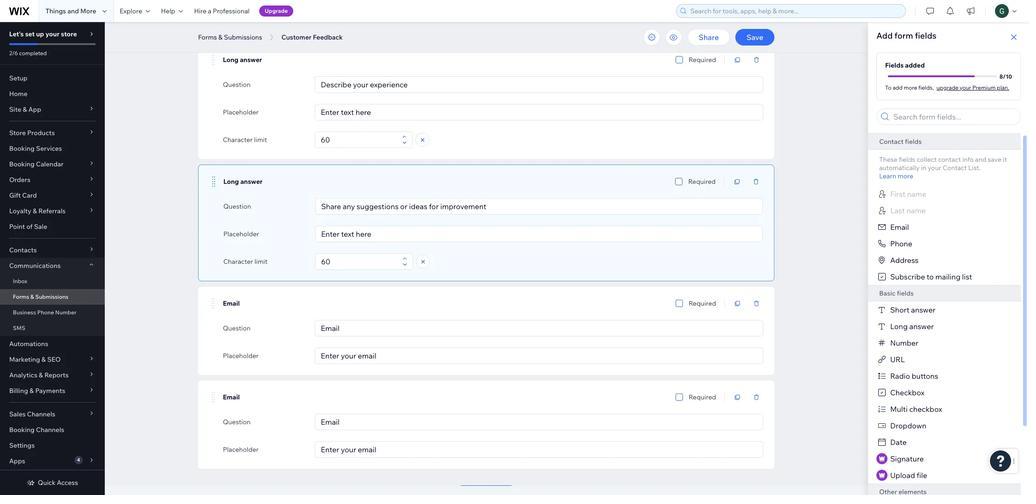 Task type: describe. For each thing, give the bounding box(es) containing it.
basic fields
[[879, 289, 914, 297]]

add for add form fields
[[877, 30, 893, 41]]

site & app
[[9, 105, 41, 114]]

placeholder for 1st add placeholder text… field from the bottom
[[223, 445, 259, 454]]

multi checkbox
[[890, 405, 942, 414]]

forms & submissions button
[[194, 30, 267, 44]]

help button
[[156, 0, 189, 22]]

& for site & app 'popup button'
[[23, 105, 27, 114]]

2 type your question here... field from the top
[[318, 199, 760, 214]]

let's
[[9, 30, 24, 38]]

2/6 completed
[[9, 50, 47, 57]]

name for last name
[[907, 206, 926, 215]]

booking channels
[[9, 426, 64, 434]]

settings
[[9, 441, 35, 450]]

automatically
[[879, 164, 920, 172]]

your inside these fields collect contact info and save it automatically in your contact list. learn more
[[928, 164, 942, 172]]

set
[[25, 30, 35, 38]]

address
[[890, 256, 919, 265]]

upload file
[[890, 471, 927, 480]]

products
[[27, 129, 55, 137]]

quick
[[38, 479, 55, 487]]

gift
[[9, 191, 21, 200]]

store products
[[9, 129, 55, 137]]

point
[[9, 223, 25, 231]]

collect
[[917, 155, 937, 164]]

type your question here... field for 1st add placeholder text… field from the bottom
[[318, 414, 760, 430]]

fields for these
[[899, 155, 915, 164]]

name for first name
[[907, 189, 927, 199]]

upgrade your premium plan. button
[[937, 83, 1010, 91]]

plan.
[[997, 84, 1010, 91]]

gift card button
[[0, 188, 105, 203]]

2 add placeholder text… field from the top
[[318, 226, 760, 242]]

forms & submissions for the forms & submissions button on the top of page
[[198, 33, 262, 41]]

inbox link
[[0, 274, 105, 289]]

booking services
[[9, 144, 62, 153]]

explore
[[120, 7, 142, 15]]

10
[[1006, 73, 1012, 80]]

upgrade button
[[259, 6, 293, 17]]

booking services link
[[0, 141, 105, 156]]

your inside sidebar element
[[46, 30, 59, 38]]

forms & submissions link
[[0, 289, 105, 305]]

add for add choice
[[337, 18, 349, 27]]

store
[[61, 30, 77, 38]]

& for loyalty & referrals "dropdown button"
[[33, 207, 37, 215]]

forms for the forms & submissions button on the top of page
[[198, 33, 217, 41]]

up
[[36, 30, 44, 38]]

1 vertical spatial long answer
[[223, 177, 263, 186]]

0 vertical spatial character limit
[[223, 136, 267, 144]]

loyalty & referrals
[[9, 207, 66, 215]]

let's set up your store
[[9, 30, 77, 38]]

booking for booking channels
[[9, 426, 35, 434]]

0 vertical spatial and
[[67, 7, 79, 15]]

1 horizontal spatial number
[[890, 338, 919, 348]]

0 vertical spatial long answer
[[223, 56, 262, 64]]

business
[[13, 309, 36, 316]]

booking channels link
[[0, 422, 105, 438]]

list
[[962, 272, 972, 281]]

remove default
[[701, 18, 749, 27]]

app
[[28, 105, 41, 114]]

& for the marketing & seo popup button
[[42, 355, 46, 364]]

booking for booking services
[[9, 144, 35, 153]]

checkbox
[[890, 388, 925, 397]]

sms
[[13, 325, 25, 331]]

customer feedback button
[[277, 30, 347, 44]]

choice
[[350, 18, 371, 27]]

home link
[[0, 86, 105, 102]]

booking calendar
[[9, 160, 64, 168]]

short
[[890, 305, 910, 314]]

add choice button
[[325, 18, 371, 27]]

automations
[[9, 340, 48, 348]]

reports
[[44, 371, 69, 379]]

billing & payments button
[[0, 383, 105, 399]]

Search form fields... field
[[891, 109, 1018, 125]]

share button
[[688, 29, 730, 46]]

file
[[917, 471, 927, 480]]

/
[[1003, 73, 1006, 80]]

0 vertical spatial long
[[223, 56, 238, 64]]

contact fields
[[879, 137, 922, 146]]

upgrade
[[937, 84, 959, 91]]

upload
[[890, 471, 915, 480]]

contacts button
[[0, 242, 105, 258]]

it
[[1003, 155, 1007, 164]]

payments
[[35, 387, 65, 395]]

referrals
[[38, 207, 66, 215]]

fields added
[[885, 61, 925, 69]]

booking calendar button
[[0, 156, 105, 172]]

short answer
[[890, 305, 936, 314]]

phone inside business phone number link
[[37, 309, 54, 316]]

these fields collect contact info and save it automatically in your contact list. learn more
[[879, 155, 1007, 180]]

0 vertical spatial email
[[890, 223, 909, 232]]

2/6
[[9, 50, 18, 57]]

loyalty
[[9, 207, 31, 215]]

feedback
[[313, 33, 343, 41]]

radio buttons
[[890, 371, 938, 381]]

default
[[727, 18, 749, 27]]

1 add placeholder text… field from the top
[[318, 104, 760, 120]]

last
[[890, 206, 905, 215]]

help
[[161, 7, 175, 15]]

sidebar element
[[0, 22, 105, 495]]

hire a professional link
[[189, 0, 255, 22]]

fields,
[[919, 84, 934, 91]]

submissions for the forms & submissions button on the top of page
[[224, 33, 262, 41]]

sales channels
[[9, 410, 55, 418]]

1 vertical spatial limit
[[255, 257, 268, 266]]

marketing
[[9, 355, 40, 364]]

sales channels button
[[0, 406, 105, 422]]

& for forms & submissions link
[[30, 293, 34, 300]]

fields right form in the right of the page
[[915, 30, 937, 41]]

business phone number link
[[0, 305, 105, 320]]

home
[[9, 90, 27, 98]]

mailing
[[936, 272, 961, 281]]

forms & submissions for forms & submissions link
[[13, 293, 68, 300]]

analytics & reports button
[[0, 367, 105, 383]]

save
[[988, 155, 1002, 164]]

radio
[[890, 371, 910, 381]]

0 vertical spatial contact
[[879, 137, 904, 146]]

& for 'analytics & reports' popup button
[[39, 371, 43, 379]]

site
[[9, 105, 21, 114]]



Task type: locate. For each thing, give the bounding box(es) containing it.
0 vertical spatial name
[[907, 189, 927, 199]]

1 vertical spatial email
[[223, 299, 240, 308]]

add
[[893, 84, 903, 91]]

0 vertical spatial forms
[[198, 33, 217, 41]]

1 horizontal spatial forms & submissions
[[198, 33, 262, 41]]

booking up orders
[[9, 160, 35, 168]]

answer
[[240, 56, 262, 64], [240, 177, 263, 186], [911, 305, 936, 314], [910, 322, 934, 331]]

0 horizontal spatial forms
[[13, 293, 29, 300]]

and right info
[[975, 155, 987, 164]]

type your question here... field for third add placeholder text… field
[[318, 320, 760, 336]]

forms & submissions inside sidebar element
[[13, 293, 68, 300]]

submissions for forms & submissions link
[[35, 293, 68, 300]]

number down forms & submissions link
[[55, 309, 76, 316]]

2 vertical spatial booking
[[9, 426, 35, 434]]

learn
[[879, 172, 896, 180]]

Type your question here... field
[[318, 77, 760, 92], [318, 199, 760, 214], [318, 320, 760, 336], [318, 414, 760, 430]]

save button
[[736, 29, 775, 46]]

1 vertical spatial forms & submissions
[[13, 293, 68, 300]]

channels inside popup button
[[27, 410, 55, 418]]

settings link
[[0, 438, 105, 453]]

contact
[[879, 137, 904, 146], [943, 164, 967, 172]]

1 vertical spatial phone
[[37, 309, 54, 316]]

sms link
[[0, 320, 105, 336]]

2 horizontal spatial your
[[960, 84, 971, 91]]

automations link
[[0, 336, 105, 352]]

store products button
[[0, 125, 105, 141]]

add
[[337, 18, 349, 27], [877, 30, 893, 41]]

forms down inbox
[[13, 293, 29, 300]]

customer
[[282, 33, 312, 41]]

& left reports
[[39, 371, 43, 379]]

calendar
[[36, 160, 64, 168]]

0 vertical spatial booking
[[9, 144, 35, 153]]

basic
[[879, 289, 896, 297]]

phone down forms & submissions link
[[37, 309, 54, 316]]

loyalty & referrals button
[[0, 203, 105, 219]]

forms
[[198, 33, 217, 41], [13, 293, 29, 300]]

more right the learn
[[898, 172, 914, 180]]

customer feedback
[[282, 33, 343, 41]]

gift card
[[9, 191, 37, 200]]

marketing & seo
[[9, 355, 61, 364]]

quick access
[[38, 479, 78, 487]]

list.
[[968, 164, 981, 172]]

1 type your question here... field from the top
[[318, 77, 760, 92]]

more
[[80, 7, 96, 15]]

character
[[223, 136, 253, 144], [223, 257, 253, 266]]

sale
[[34, 223, 47, 231]]

0 horizontal spatial and
[[67, 7, 79, 15]]

1 horizontal spatial contact
[[943, 164, 967, 172]]

your right upgrade
[[960, 84, 971, 91]]

hire a professional
[[194, 7, 250, 15]]

& right billing
[[30, 387, 34, 395]]

submissions inside sidebar element
[[35, 293, 68, 300]]

remove
[[701, 18, 726, 27]]

2 vertical spatial email
[[223, 393, 240, 401]]

billing
[[9, 387, 28, 395]]

channels down 'sales channels' popup button
[[36, 426, 64, 434]]

multi
[[890, 405, 908, 414]]

placeholder for fourth add placeholder text… field from the bottom of the page
[[223, 108, 259, 116]]

1 vertical spatial and
[[975, 155, 987, 164]]

access
[[57, 479, 78, 487]]

to
[[927, 272, 934, 281]]

premium
[[973, 84, 996, 91]]

& left seo
[[42, 355, 46, 364]]

1 vertical spatial contact
[[943, 164, 967, 172]]

inbox
[[13, 278, 27, 285]]

fields inside these fields collect contact info and save it automatically in your contact list. learn more
[[899, 155, 915, 164]]

None checkbox
[[676, 54, 683, 65]]

submissions inside button
[[224, 33, 262, 41]]

& down hire a professional
[[218, 33, 223, 41]]

to add more fields, upgrade your premium plan.
[[885, 84, 1010, 91]]

1 horizontal spatial your
[[928, 164, 942, 172]]

email
[[890, 223, 909, 232], [223, 299, 240, 308], [223, 393, 240, 401]]

and left more
[[67, 7, 79, 15]]

forms inside button
[[198, 33, 217, 41]]

0 vertical spatial forms & submissions
[[198, 33, 262, 41]]

2 booking from the top
[[9, 160, 35, 168]]

0 horizontal spatial add
[[337, 18, 349, 27]]

2 vertical spatial long
[[890, 322, 908, 331]]

forms & submissions up business phone number
[[13, 293, 68, 300]]

1 horizontal spatial submissions
[[224, 33, 262, 41]]

fields up collect
[[905, 137, 922, 146]]

Add placeholder text… field
[[318, 104, 760, 120], [318, 226, 760, 242], [318, 348, 760, 364], [318, 442, 760, 457]]

0 vertical spatial character
[[223, 136, 253, 144]]

orders button
[[0, 172, 105, 188]]

booking up settings
[[9, 426, 35, 434]]

of
[[26, 223, 33, 231]]

0 horizontal spatial number
[[55, 309, 76, 316]]

placeholder for third add placeholder text… field
[[223, 352, 259, 360]]

& up the business
[[30, 293, 34, 300]]

1 vertical spatial forms
[[13, 293, 29, 300]]

1 vertical spatial more
[[898, 172, 914, 180]]

3 booking from the top
[[9, 426, 35, 434]]

and inside these fields collect contact info and save it automatically in your contact list. learn more
[[975, 155, 987, 164]]

analytics & reports
[[9, 371, 69, 379]]

4 type your question here... field from the top
[[318, 414, 760, 430]]

1 horizontal spatial forms
[[198, 33, 217, 41]]

& right site
[[23, 105, 27, 114]]

fields for contact
[[905, 137, 922, 146]]

0 horizontal spatial contact
[[879, 137, 904, 146]]

contact up "these"
[[879, 137, 904, 146]]

add form fields
[[877, 30, 937, 41]]

in
[[921, 164, 927, 172]]

your right up at the top left of the page
[[46, 30, 59, 38]]

& inside button
[[218, 33, 223, 41]]

added
[[905, 61, 925, 69]]

& inside 'popup button'
[[23, 105, 27, 114]]

& for billing & payments popup button
[[30, 387, 34, 395]]

3 add placeholder text… field from the top
[[318, 348, 760, 364]]

4
[[77, 457, 80, 463]]

signature
[[890, 454, 924, 463]]

1 vertical spatial add
[[877, 30, 893, 41]]

1 horizontal spatial add
[[877, 30, 893, 41]]

forms & submissions
[[198, 33, 262, 41], [13, 293, 68, 300]]

None checkbox
[[676, 176, 683, 187], [676, 298, 683, 309], [676, 392, 683, 403], [676, 176, 683, 187], [676, 298, 683, 309], [676, 392, 683, 403]]

0 vertical spatial submissions
[[224, 33, 262, 41]]

forms for forms & submissions link
[[13, 293, 29, 300]]

fields for basic
[[897, 289, 914, 297]]

buttons
[[912, 371, 938, 381]]

seo
[[47, 355, 61, 364]]

long answer
[[223, 56, 262, 64], [223, 177, 263, 186], [890, 322, 934, 331]]

0 horizontal spatial phone
[[37, 309, 54, 316]]

channels
[[27, 410, 55, 418], [36, 426, 64, 434]]

2 vertical spatial long answer
[[890, 322, 934, 331]]

forms inside sidebar element
[[13, 293, 29, 300]]

forms down a
[[198, 33, 217, 41]]

0 vertical spatial channels
[[27, 410, 55, 418]]

channels for sales channels
[[27, 410, 55, 418]]

channels for booking channels
[[36, 426, 64, 434]]

placeholder
[[223, 108, 259, 116], [223, 230, 259, 238], [223, 352, 259, 360], [223, 445, 259, 454]]

Search for tools, apps, help & more... field
[[688, 5, 903, 17]]

more inside these fields collect contact info and save it automatically in your contact list. learn more
[[898, 172, 914, 180]]

1 vertical spatial booking
[[9, 160, 35, 168]]

number
[[55, 309, 76, 316], [890, 338, 919, 348]]

apps
[[9, 457, 25, 465]]

1 vertical spatial number
[[890, 338, 919, 348]]

your
[[46, 30, 59, 38], [960, 84, 971, 91], [928, 164, 942, 172]]

info
[[963, 155, 974, 164]]

0 vertical spatial add
[[337, 18, 349, 27]]

save
[[747, 33, 764, 42]]

limit
[[254, 136, 267, 144], [255, 257, 268, 266]]

communications button
[[0, 258, 105, 274]]

booking
[[9, 144, 35, 153], [9, 160, 35, 168], [9, 426, 35, 434]]

a
[[208, 7, 211, 15]]

0 horizontal spatial your
[[46, 30, 59, 38]]

0 vertical spatial limit
[[254, 136, 267, 144]]

number inside sidebar element
[[55, 309, 76, 316]]

share
[[699, 33, 719, 42]]

& inside "dropdown button"
[[33, 207, 37, 215]]

1 vertical spatial character limit
[[223, 257, 268, 266]]

channels up booking channels
[[27, 410, 55, 418]]

fields
[[885, 61, 904, 69]]

4 add placeholder text… field from the top
[[318, 442, 760, 457]]

0 vertical spatial more
[[904, 84, 917, 91]]

remove default button
[[690, 18, 749, 27]]

0 horizontal spatial submissions
[[35, 293, 68, 300]]

marketing & seo button
[[0, 352, 105, 367]]

booking for booking calendar
[[9, 160, 35, 168]]

name down first name
[[907, 206, 926, 215]]

1 vertical spatial channels
[[36, 426, 64, 434]]

hire
[[194, 7, 207, 15]]

subscribe to mailing list
[[890, 272, 972, 281]]

submissions down inbox 'link'
[[35, 293, 68, 300]]

contact left "list." on the right top of the page
[[943, 164, 967, 172]]

analytics
[[9, 371, 37, 379]]

1 vertical spatial character
[[223, 257, 253, 266]]

0 vertical spatial number
[[55, 309, 76, 316]]

to
[[885, 84, 892, 91]]

& right loyalty
[[33, 207, 37, 215]]

add left choice
[[337, 18, 349, 27]]

more right the add
[[904, 84, 917, 91]]

your right the 'in'
[[928, 164, 942, 172]]

number up url
[[890, 338, 919, 348]]

type your question here... field for fourth add placeholder text… field from the bottom of the page
[[318, 77, 760, 92]]

contacts
[[9, 246, 37, 254]]

add left form in the right of the page
[[877, 30, 893, 41]]

services
[[36, 144, 62, 153]]

& for the forms & submissions button on the top of page
[[218, 33, 223, 41]]

store
[[9, 129, 26, 137]]

booking down 'store'
[[9, 144, 35, 153]]

last name
[[890, 206, 926, 215]]

1 booking from the top
[[9, 144, 35, 153]]

things and more
[[46, 7, 96, 15]]

submissions down professional
[[224, 33, 262, 41]]

name
[[907, 189, 927, 199], [907, 206, 926, 215]]

1 horizontal spatial phone
[[890, 239, 913, 248]]

0 vertical spatial your
[[46, 30, 59, 38]]

phone up address
[[890, 239, 913, 248]]

booking inside popup button
[[9, 160, 35, 168]]

1 horizontal spatial and
[[975, 155, 987, 164]]

None text field
[[318, 132, 399, 148], [318, 254, 400, 269], [318, 132, 399, 148], [318, 254, 400, 269]]

contact inside these fields collect contact info and save it automatically in your contact list. learn more
[[943, 164, 967, 172]]

1 vertical spatial name
[[907, 206, 926, 215]]

communications
[[9, 262, 61, 270]]

fields left the 'in'
[[899, 155, 915, 164]]

forms & submissions down professional
[[198, 33, 262, 41]]

dropdown
[[890, 421, 927, 430]]

point of sale link
[[0, 219, 105, 234]]

0 vertical spatial phone
[[890, 239, 913, 248]]

2 vertical spatial your
[[928, 164, 942, 172]]

0 horizontal spatial forms & submissions
[[13, 293, 68, 300]]

subscribe
[[890, 272, 925, 281]]

forms & submissions inside button
[[198, 33, 262, 41]]

date
[[890, 438, 907, 447]]

fields down subscribe
[[897, 289, 914, 297]]

3 type your question here... field from the top
[[318, 320, 760, 336]]

name up the last name
[[907, 189, 927, 199]]

and
[[67, 7, 79, 15], [975, 155, 987, 164]]

1 vertical spatial long
[[223, 177, 239, 186]]

orders
[[9, 176, 30, 184]]

1 vertical spatial your
[[960, 84, 971, 91]]

1 vertical spatial submissions
[[35, 293, 68, 300]]



Task type: vqa. For each thing, say whether or not it's contained in the screenshot.
Upload file
yes



